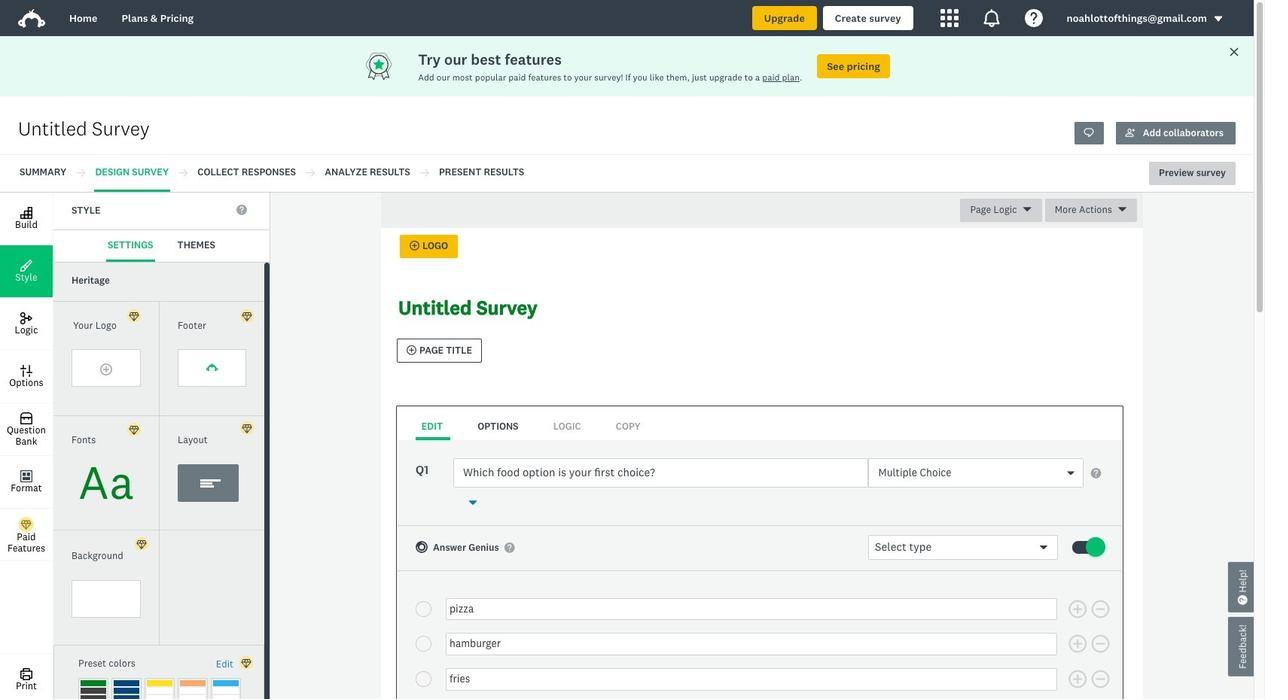 Task type: vqa. For each thing, say whether or not it's contained in the screenshot.
right products icon
yes



Task type: describe. For each thing, give the bounding box(es) containing it.
1 products icon image from the left
[[940, 9, 958, 27]]

surveymonkey logo image
[[18, 9, 45, 28]]

dropdown arrow image
[[1213, 14, 1224, 24]]



Task type: locate. For each thing, give the bounding box(es) containing it.
help icon image
[[1025, 9, 1043, 27]]

products icon image
[[940, 9, 958, 27], [983, 9, 1001, 27]]

2 products icon image from the left
[[983, 9, 1001, 27]]

rewards image
[[364, 51, 418, 81]]

1 horizontal spatial products icon image
[[983, 9, 1001, 27]]

0 horizontal spatial products icon image
[[940, 9, 958, 27]]

None radio
[[416, 601, 432, 617], [416, 672, 432, 688], [416, 601, 432, 617], [416, 672, 432, 688]]

None radio
[[416, 637, 432, 653]]



